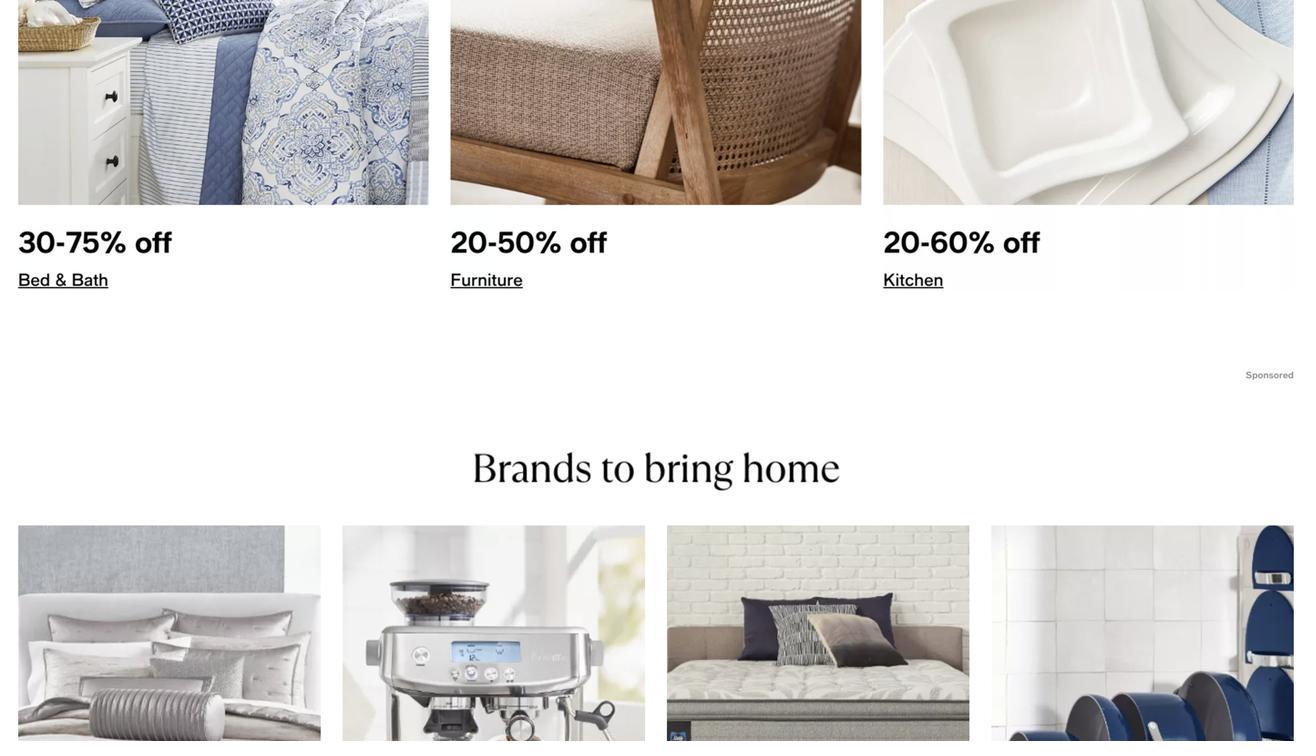 Task type: locate. For each thing, give the bounding box(es) containing it.
brands to bring home image
[[18, 440, 1294, 496]]

20-50% off image
[[451, 0, 862, 291]]

breville image
[[343, 525, 645, 741]]

sealy image
[[667, 525, 970, 741]]



Task type: describe. For each thing, give the bounding box(es) containing it.
sponsored
[[1246, 369, 1294, 380]]

hotel collection image
[[18, 525, 321, 741]]

30-75% off image
[[18, 0, 429, 291]]

caraway image
[[992, 525, 1294, 741]]

20-60% off image
[[884, 0, 1294, 291]]



Task type: vqa. For each thing, say whether or not it's contained in the screenshot.
color name: Heavenly Oyster White Radio
no



